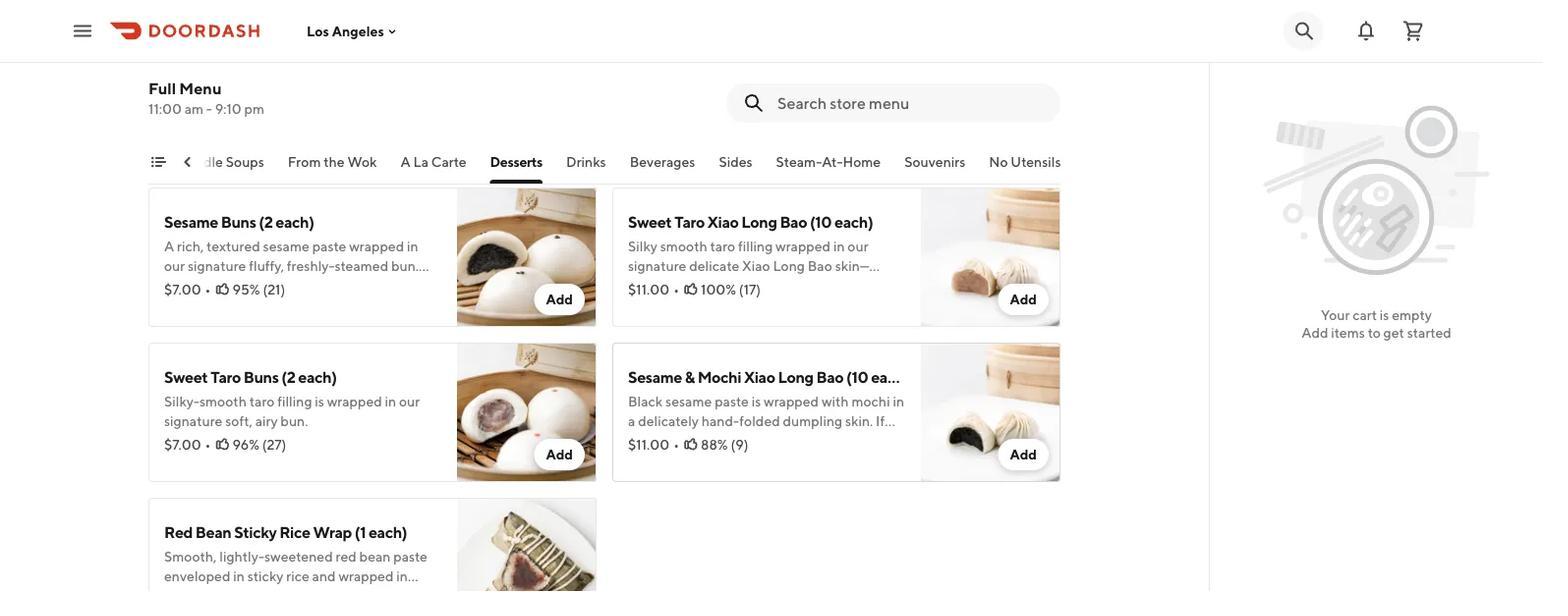 Task type: describe. For each thing, give the bounding box(es) containing it.
(2 for bean
[[272, 58, 286, 76]]

subtly
[[712, 297, 750, 314]]

you
[[628, 433, 651, 449]]

sticky
[[247, 569, 284, 585]]

wok
[[347, 154, 377, 170]]

our inside sweet taro buns (2 each) silky-smooth taro filling is wrapped in our signature soft, airy bun.
[[399, 394, 420, 410]]

bamboo
[[164, 588, 216, 593]]

scroll menu navigation left image
[[180, 154, 196, 170]]

get
[[1384, 325, 1405, 341]]

a inside red bean & mochi xiao long bao (10 each) our velvety-smooth red bean paste folded into our signature xiao long bao skin. a thin layer of mochi adds a satisfying, chewy texture.
[[751, 122, 758, 139]]

0 items, open order cart image
[[1402, 19, 1425, 43]]

started
[[1407, 325, 1452, 341]]

(21)
[[263, 282, 285, 298]]

mochi inside the sesame & mochi xiao long bao (10 each) black sesame paste is wrapped with mochi in a delicately hand-folded dumpling skin. if you have a sweet tooth, this dessert will be hard to pass up. may contain peanuts.
[[698, 368, 741, 387]]

long inside the sesame & mochi xiao long bao (10 each) black sesame paste is wrapped with mochi in a delicately hand-folded dumpling skin. if you have a sweet tooth, this dessert will be hard to pass up. may contain peanuts.
[[778, 368, 814, 387]]

sesame buns (2 each) image
[[457, 188, 597, 327]]

smooth inside sweet taro buns (2 each) silky-smooth taro filling is wrapped in our signature soft, airy bun.
[[200, 394, 247, 410]]

(10 inside the sweet taro xiao long bao (10 each) silky smooth taro filling wrapped in our signature delicate xiao long bao skin— perfect for those who prefer their desserts nuanced and subtly sweet.
[[810, 213, 832, 232]]

signature inside sweet taro buns (2 each) silky-smooth taro filling is wrapped in our signature soft, airy bun.
[[164, 413, 223, 430]]

xiao up who
[[742, 258, 770, 274]]

airy
[[255, 413, 278, 430]]

carte
[[431, 154, 467, 170]]

sweet for sweet taro buns (2 each)
[[164, 368, 208, 387]]

our inside the sweet taro xiao long bao (10 each) silky smooth taro filling wrapped in our signature delicate xiao long bao skin— perfect for those who prefer their desserts nuanced and subtly sweet.
[[848, 238, 869, 255]]

is inside your cart is empty add items to get started
[[1380, 307, 1389, 323]]

sweet taro xiao long bao (10 each) image
[[921, 188, 1061, 327]]

sweet taro xiao long bao (10 each) silky smooth taro filling wrapped in our signature delicate xiao long bao skin— perfect for those who prefer their desserts nuanced and subtly sweet.
[[628, 213, 889, 314]]

souvenirs
[[905, 154, 966, 170]]

taro for buns
[[211, 368, 241, 387]]

paste inside sesame buns (2 each) a rich, textured sesame paste wrapped in our signature fluffy, freshly-steamed bun. may contain peanuts.
[[312, 238, 346, 255]]

contain inside the sesame & mochi xiao long bao (10 each) black sesame paste is wrapped with mochi in a delicately hand-folded dumpling skin. if you have a sweet tooth, this dessert will be hard to pass up. may contain peanuts.
[[757, 453, 804, 469]]

full
[[148, 79, 176, 98]]

-
[[206, 101, 212, 117]]

9:10
[[215, 101, 242, 117]]

home
[[843, 154, 881, 170]]

add for sesame & mochi xiao long bao (10 each)
[[1010, 447, 1037, 463]]

delicate
[[689, 258, 740, 274]]

rice
[[286, 569, 309, 585]]

steamed
[[335, 258, 389, 274]]

wrapped inside sweet taro buns (2 each) silky-smooth taro filling is wrapped in our signature soft, airy bun.
[[327, 394, 382, 410]]

am
[[184, 101, 204, 117]]

delicately
[[638, 413, 699, 430]]

filled
[[269, 83, 300, 99]]

95% (21)
[[232, 282, 285, 298]]

(27)
[[262, 437, 286, 453]]

bao inside the sesame & mochi xiao long bao (10 each) black sesame paste is wrapped with mochi in a delicately hand-folded dumpling skin. if you have a sweet tooth, this dessert will be hard to pass up. may contain peanuts.
[[816, 368, 844, 387]]

sides
[[719, 154, 753, 170]]

los angeles
[[307, 23, 384, 39]]

$7.00 for sesame
[[164, 282, 201, 298]]

dumpling
[[783, 413, 843, 430]]

notification bell image
[[1355, 19, 1378, 43]]

steam-
[[776, 154, 822, 170]]

wrapped inside sesame buns (2 each) a rich, textured sesame paste wrapped in our signature fluffy, freshly-steamed bun. may contain peanuts.
[[349, 238, 404, 255]]

$7.00 • for sesame
[[164, 282, 211, 298]]

red for red bean & mochi xiao long bao (10 each)
[[628, 58, 657, 76]]

tooth,
[[737, 433, 774, 449]]

red bean buns (2 each) image
[[457, 32, 597, 172]]

signature inside the sweet taro xiao long bao (10 each) silky smooth taro filling wrapped in our signature delicate xiao long bao skin— perfect for those who prefer their desserts nuanced and subtly sweet.
[[628, 258, 687, 274]]

rice
[[279, 523, 310, 542]]

paste inside the sesame & mochi xiao long bao (10 each) black sesame paste is wrapped with mochi in a delicately hand-folded dumpling skin. if you have a sweet tooth, this dessert will be hard to pass up. may contain peanuts.
[[715, 394, 749, 410]]

bean inside red bean & mochi xiao long bao (10 each) our velvety-smooth red bean paste folded into our signature xiao long bao skin. a thin layer of mochi adds a satisfying, chewy texture.
[[780, 83, 812, 99]]

red inside red bean buns (2 each) a fluffy, soft bun filled with smooth, sweet red bean paste—this is a din tai fung fan favorite.
[[164, 103, 185, 119]]

fan
[[393, 103, 413, 119]]

paste—this
[[222, 103, 288, 119]]

souvenirs button
[[905, 152, 966, 184]]

with inside red bean buns (2 each) a fluffy, soft bun filled with smooth, sweet red bean paste—this is a din tai fung fan favorite.
[[303, 83, 330, 99]]

in inside sesame buns (2 each) a rich, textured sesame paste wrapped in our signature fluffy, freshly-steamed bun. may contain peanuts.
[[407, 238, 418, 255]]

red inside red bean sticky rice wrap (1 each) smooth, lightly-sweetened red bean paste enveloped in sticky rice and wrapped in bamboo leaves to retain its moisture a
[[336, 549, 357, 565]]

those
[[697, 278, 732, 294]]

folded inside the sesame & mochi xiao long bao (10 each) black sesame paste is wrapped with mochi in a delicately hand-folded dumpling skin. if you have a sweet tooth, this dessert will be hard to pass up. may contain peanuts.
[[740, 413, 780, 430]]

sweet for sweet taro xiao long bao (10 each)
[[628, 213, 672, 232]]

skin—
[[835, 258, 870, 274]]

din
[[313, 103, 335, 119]]

96% (27)
[[232, 437, 286, 453]]

will
[[851, 433, 872, 449]]

paste inside red bean sticky rice wrap (1 each) smooth, lightly-sweetened red bean paste enveloped in sticky rice and wrapped in bamboo leaves to retain its moisture a
[[393, 549, 428, 565]]

your cart is empty add items to get started
[[1302, 307, 1452, 341]]

100%
[[701, 282, 736, 298]]

is inside the sesame & mochi xiao long bao (10 each) black sesame paste is wrapped with mochi in a delicately hand-folded dumpling skin. if you have a sweet tooth, this dessert will be hard to pass up. may contain peanuts.
[[752, 394, 761, 410]]

its
[[316, 588, 330, 593]]

$7.00 for sweet
[[164, 437, 201, 453]]

a la carte
[[401, 154, 467, 170]]

show menu categories image
[[150, 154, 166, 170]]

no utensils button
[[989, 152, 1061, 184]]

(10 inside the sesame & mochi xiao long bao (10 each) black sesame paste is wrapped with mochi in a delicately hand-folded dumpling skin. if you have a sweet tooth, this dessert will be hard to pass up. may contain peanuts.
[[847, 368, 868, 387]]

satisfying,
[[761, 122, 823, 139]]

may inside the sesame & mochi xiao long bao (10 each) black sesame paste is wrapped with mochi in a delicately hand-folded dumpling skin. if you have a sweet tooth, this dessert will be hard to pass up. may contain peanuts.
[[728, 453, 755, 469]]

sides button
[[719, 152, 753, 184]]

rich,
[[177, 238, 204, 255]]

add inside your cart is empty add items to get started
[[1302, 325, 1329, 341]]

sweet taro buns (2 each) image
[[457, 343, 597, 483]]

retain
[[276, 588, 313, 593]]

smooth,
[[333, 83, 383, 99]]

full menu 11:00 am - 9:10 pm
[[148, 79, 264, 117]]

sesame inside sesame buns (2 each) a rich, textured sesame paste wrapped in our signature fluffy, freshly-steamed bun. may contain peanuts.
[[263, 238, 310, 255]]

sticky
[[234, 523, 277, 542]]

add for sesame buns (2 each)
[[546, 291, 573, 308]]

of
[[661, 122, 674, 139]]

sesame inside the sesame & mochi xiao long bao (10 each) black sesame paste is wrapped with mochi in a delicately hand-folded dumpling skin. if you have a sweet tooth, this dessert will be hard to pass up. may contain peanuts.
[[666, 394, 712, 410]]

a inside red bean & mochi xiao long bao (10 each) our velvety-smooth red bean paste folded into our signature xiao long bao skin. a thin layer of mochi adds a satisfying, chewy texture.
[[864, 103, 874, 119]]

in inside the sweet taro xiao long bao (10 each) silky smooth taro filling wrapped in our signature delicate xiao long bao skin— perfect for those who prefer their desserts nuanced and subtly sweet.
[[834, 238, 845, 255]]

from the wok button
[[288, 152, 377, 184]]

(10 inside red bean & mochi xiao long bao (10 each) our velvety-smooth red bean paste folded into our signature xiao long bao skin. a thin layer of mochi adds a satisfying, chewy texture.
[[860, 58, 882, 76]]

96%
[[232, 437, 260, 453]]

smooth inside the sweet taro xiao long bao (10 each) silky smooth taro filling wrapped in our signature delicate xiao long bao skin— perfect for those who prefer their desserts nuanced and subtly sweet.
[[660, 238, 708, 255]]

• for mochi
[[674, 437, 679, 453]]

red inside red bean & mochi xiao long bao (10 each) our velvety-smooth red bean paste folded into our signature xiao long bao skin. a thin layer of mochi adds a satisfying, chewy texture.
[[757, 83, 778, 99]]

red bean sticky rice wrap (1 each) smooth, lightly-sweetened red bean paste enveloped in sticky rice and wrapped in bamboo leaves to retain its moisture a
[[164, 523, 428, 593]]

noodle
[[177, 154, 223, 170]]

skin. inside the sesame & mochi xiao long bao (10 each) black sesame paste is wrapped with mochi in a delicately hand-folded dumpling skin. if you have a sweet tooth, this dessert will be hard to pass up. may contain peanuts.
[[845, 413, 873, 430]]

each) inside the sesame & mochi xiao long bao (10 each) black sesame paste is wrapped with mochi in a delicately hand-folded dumpling skin. if you have a sweet tooth, this dessert will be hard to pass up. may contain peanuts.
[[871, 368, 910, 387]]

no
[[989, 154, 1008, 170]]

88% (9)
[[701, 437, 749, 453]]

Item Search search field
[[778, 92, 1045, 114]]

may inside sesame buns (2 each) a rich, textured sesame paste wrapped in our signature fluffy, freshly-steamed bun. may contain peanuts.
[[164, 278, 191, 294]]

sweet inside red bean buns (2 each) a fluffy, soft bun filled with smooth, sweet red bean paste—this is a din tai fung fan favorite.
[[386, 83, 423, 99]]

to inside your cart is empty add items to get started
[[1368, 325, 1381, 341]]

bao up satisfying,
[[806, 103, 830, 119]]

(2 inside sesame buns (2 each) a rich, textured sesame paste wrapped in our signature fluffy, freshly-steamed bun. may contain peanuts.
[[259, 213, 273, 232]]

red bean buns (2 each) a fluffy, soft bun filled with smooth, sweet red bean paste—this is a din tai fung fan favorite.
[[164, 58, 423, 139]]

drinks button
[[566, 152, 606, 184]]

add button for sweet taro buns (2 each)
[[534, 439, 585, 471]]

bean for &
[[659, 58, 695, 76]]

red for red bean buns (2 each)
[[164, 58, 193, 76]]

drinks
[[566, 154, 606, 170]]

filling inside the sweet taro xiao long bao (10 each) silky smooth taro filling wrapped in our signature delicate xiao long bao skin— perfect for those who prefer their desserts nuanced and subtly sweet.
[[738, 238, 773, 255]]

a inside red bean buns (2 each) a fluffy, soft bun filled with smooth, sweet red bean paste—this is a din tai fung fan favorite.
[[164, 83, 174, 99]]

texture.
[[628, 142, 677, 158]]

95%
[[232, 282, 260, 298]]

favorite.
[[164, 122, 215, 139]]

folded inside red bean & mochi xiao long bao (10 each) our velvety-smooth red bean paste folded into our signature xiao long bao skin. a thin layer of mochi adds a satisfying, chewy texture.
[[851, 83, 892, 99]]

a inside 'button'
[[401, 154, 411, 170]]

soft
[[215, 83, 239, 99]]

from
[[288, 154, 321, 170]]

(9)
[[731, 437, 749, 453]]

and inside red bean sticky rice wrap (1 each) smooth, lightly-sweetened red bean paste enveloped in sticky rice and wrapped in bamboo leaves to retain its moisture a
[[312, 569, 336, 585]]

and inside the sweet taro xiao long bao (10 each) silky smooth taro filling wrapped in our signature delicate xiao long bao skin— perfect for those who prefer their desserts nuanced and subtly sweet.
[[685, 297, 709, 314]]

bean inside red bean buns (2 each) a fluffy, soft bun filled with smooth, sweet red bean paste—this is a din tai fung fan favorite.
[[188, 103, 219, 119]]

our
[[628, 83, 653, 99]]

bean inside red bean sticky rice wrap (1 each) smooth, lightly-sweetened red bean paste enveloped in sticky rice and wrapped in bamboo leaves to retain its moisture a
[[359, 549, 391, 565]]

$11.00 • for sesame
[[628, 437, 679, 453]]

sesame for sesame & mochi xiao long bao (10 each)
[[628, 368, 682, 387]]

sesame & mochi xiao long bao (10 each) image
[[921, 343, 1061, 483]]

red bean & mochi xiao long bao (10 each) our velvety-smooth red bean paste folded into our signature xiao long bao skin. a thin layer of mochi adds a satisfying, chewy texture.
[[628, 58, 923, 158]]

the
[[324, 154, 345, 170]]

velvety-
[[656, 83, 707, 99]]

(1
[[355, 523, 366, 542]]

mochi inside red bean & mochi xiao long bao (10 each) our velvety-smooth red bean paste folded into our signature xiao long bao skin. a thin layer of mochi adds a satisfying, chewy texture.
[[677, 122, 715, 139]]



Task type: vqa. For each thing, say whether or not it's contained in the screenshot.


Task type: locate. For each thing, give the bounding box(es) containing it.
1 horizontal spatial sweet
[[628, 213, 672, 232]]

with up din
[[303, 83, 330, 99]]

smooth,
[[164, 549, 217, 565]]

bao up chewy
[[830, 58, 857, 76]]

bean for sticky
[[195, 523, 231, 542]]

sesame up freshly-
[[263, 238, 310, 255]]

0 vertical spatial fluffy,
[[177, 83, 212, 99]]

$7.00 • for sweet
[[164, 437, 211, 453]]

bean down (1 in the bottom left of the page
[[359, 549, 391, 565]]

xiao up tooth,
[[744, 368, 775, 387]]

have
[[654, 433, 684, 449]]

0 vertical spatial skin.
[[833, 103, 861, 119]]

folded up tooth,
[[740, 413, 780, 430]]

mochi right of
[[677, 122, 715, 139]]

1 vertical spatial $7.00 •
[[164, 437, 211, 453]]

2 $7.00 from the top
[[164, 437, 201, 453]]

contain
[[194, 278, 241, 294], [757, 453, 804, 469]]

0 vertical spatial sesame
[[164, 213, 218, 232]]

0 horizontal spatial taro
[[249, 394, 275, 410]]

and up its
[[312, 569, 336, 585]]

1 vertical spatial smooth
[[660, 238, 708, 255]]

1 horizontal spatial peanuts.
[[807, 453, 861, 469]]

(2 up filled
[[272, 58, 286, 76]]

taro inside sweet taro buns (2 each) silky-smooth taro filling is wrapped in our signature soft, airy bun.
[[211, 368, 241, 387]]

items
[[1331, 325, 1365, 341]]

mochi inside red bean & mochi xiao long bao (10 each) our velvety-smooth red bean paste folded into our signature xiao long bao skin. a thin layer of mochi adds a satisfying, chewy texture.
[[711, 58, 754, 76]]

their
[[805, 278, 834, 294]]

1 vertical spatial sesame
[[666, 394, 712, 410]]

1 horizontal spatial filling
[[738, 238, 773, 255]]

smooth up the soft,
[[200, 394, 247, 410]]

taro for xiao
[[675, 213, 705, 232]]

0 vertical spatial smooth
[[707, 83, 754, 99]]

peanuts. inside sesame buns (2 each) a rich, textured sesame paste wrapped in our signature fluffy, freshly-steamed bun. may contain peanuts.
[[244, 278, 297, 294]]

sweet taro buns (2 each) silky-smooth taro filling is wrapped in our signature soft, airy bun.
[[164, 368, 420, 430]]

$11.00 left for in the left of the page
[[628, 282, 670, 298]]

bun. right airy
[[281, 413, 308, 430]]

buns for bean
[[234, 58, 269, 76]]

perfect
[[628, 278, 674, 294]]

1 vertical spatial and
[[312, 569, 336, 585]]

peanuts. down freshly-
[[244, 278, 297, 294]]

1 $7.00 • from the top
[[164, 282, 211, 298]]

filling up airy
[[277, 394, 312, 410]]

red down the wrap
[[336, 549, 357, 565]]

our inside sesame buns (2 each) a rich, textured sesame paste wrapped in our signature fluffy, freshly-steamed bun. may contain peanuts.
[[164, 258, 185, 274]]

1 vertical spatial fluffy,
[[249, 258, 284, 274]]

to left get
[[1368, 325, 1381, 341]]

utensils
[[1011, 154, 1061, 170]]

chewy
[[826, 122, 866, 139]]

0 vertical spatial sweet
[[628, 213, 672, 232]]

2 vertical spatial to
[[261, 588, 274, 593]]

wrapped
[[349, 238, 404, 255], [776, 238, 831, 255], [327, 394, 382, 410], [764, 394, 819, 410], [339, 569, 394, 585]]

sweet inside the sesame & mochi xiao long bao (10 each) black sesame paste is wrapped with mochi in a delicately hand-folded dumpling skin. if you have a sweet tooth, this dessert will be hard to pass up. may contain peanuts.
[[697, 433, 734, 449]]

2 vertical spatial (10
[[847, 368, 868, 387]]

red
[[757, 83, 778, 99], [164, 103, 185, 119], [336, 549, 357, 565]]

enveloped
[[164, 569, 231, 585]]

1 horizontal spatial bun.
[[391, 258, 419, 274]]

mochi
[[711, 58, 754, 76], [698, 368, 741, 387]]

red inside red bean buns (2 each) a fluffy, soft bun filled with smooth, sweet red bean paste—this is a din tai fung fan favorite.
[[164, 58, 193, 76]]

0 horizontal spatial sweet
[[164, 368, 208, 387]]

1 horizontal spatial taro
[[710, 238, 736, 255]]

sesame inside the sesame & mochi xiao long bao (10 each) black sesame paste is wrapped with mochi in a delicately hand-folded dumpling skin. if you have a sweet tooth, this dessert will be hard to pass up. may contain peanuts.
[[628, 368, 682, 387]]

bun.
[[391, 258, 419, 274], [281, 413, 308, 430]]

up.
[[705, 453, 725, 469]]

taro inside the sweet taro xiao long bao (10 each) silky smooth taro filling wrapped in our signature delicate xiao long bao skin— perfect for those who prefer their desserts nuanced and subtly sweet.
[[710, 238, 736, 255]]

1 horizontal spatial red
[[336, 549, 357, 565]]

mochi up hand-
[[698, 368, 741, 387]]

1 horizontal spatial sesame
[[666, 394, 712, 410]]

signature down silky-
[[164, 413, 223, 430]]

and
[[685, 297, 709, 314], [312, 569, 336, 585]]

wrapped inside the sweet taro xiao long bao (10 each) silky smooth taro filling wrapped in our signature delicate xiao long bao skin— perfect for those who prefer their desserts nuanced and subtly sweet.
[[776, 238, 831, 255]]

2 vertical spatial smooth
[[200, 394, 247, 410]]

folded up thin
[[851, 83, 892, 99]]

$7.00 •
[[164, 282, 211, 298], [164, 437, 211, 453]]

sesame up delicately
[[666, 394, 712, 410]]

1 vertical spatial bean
[[188, 103, 219, 119]]

bun. inside sesame buns (2 each) a rich, textured sesame paste wrapped in our signature fluffy, freshly-steamed bun. may contain peanuts.
[[391, 258, 419, 274]]

1 horizontal spatial may
[[728, 453, 755, 469]]

contain down textured
[[194, 278, 241, 294]]

0 vertical spatial bean
[[780, 83, 812, 99]]

taro up delicate
[[710, 238, 736, 255]]

sweet.
[[753, 297, 793, 314]]

add
[[546, 291, 573, 308], [1010, 291, 1037, 308], [1302, 325, 1329, 341], [546, 447, 573, 463], [1010, 447, 1037, 463]]

to down the have
[[659, 453, 672, 469]]

and down for in the left of the page
[[685, 297, 709, 314]]

0 vertical spatial filling
[[738, 238, 773, 255]]

bao up their
[[808, 258, 832, 274]]

xiao up satisfying,
[[757, 58, 789, 76]]

fluffy, inside sesame buns (2 each) a rich, textured sesame paste wrapped in our signature fluffy, freshly-steamed bun. may contain peanuts.
[[249, 258, 284, 274]]

paste inside red bean & mochi xiao long bao (10 each) our velvety-smooth red bean paste folded into our signature xiao long bao skin. a thin layer of mochi adds a satisfying, chewy texture.
[[814, 83, 849, 99]]

0 vertical spatial and
[[685, 297, 709, 314]]

0 horizontal spatial folded
[[740, 413, 780, 430]]

each) inside red bean sticky rice wrap (1 each) smooth, lightly-sweetened red bean paste enveloped in sticky rice and wrapped in bamboo leaves to retain its moisture a
[[369, 523, 407, 542]]

1 vertical spatial to
[[659, 453, 672, 469]]

leaves
[[219, 588, 258, 593]]

a left rich,
[[164, 238, 174, 255]]

sweet up silky
[[628, 213, 672, 232]]

taro up delicate
[[675, 213, 705, 232]]

1 vertical spatial (2
[[259, 213, 273, 232]]

pass
[[675, 453, 703, 469]]

each) inside red bean & mochi xiao long bao (10 each) our velvety-smooth red bean paste folded into our signature xiao long bao skin. a thin layer of mochi adds a satisfying, chewy texture.
[[884, 58, 923, 76]]

red bean & mochi xiao long bao (10 each) image
[[921, 32, 1061, 172]]

desserts
[[490, 154, 543, 170]]

add button for sesame buns (2 each)
[[534, 284, 585, 316]]

$11.00 • down silky
[[628, 282, 679, 298]]

no utensils
[[989, 154, 1061, 170]]

a left din
[[303, 103, 311, 119]]

skin. up chewy
[[833, 103, 861, 119]]

0 horizontal spatial sesame
[[164, 213, 218, 232]]

silky
[[628, 238, 658, 255]]

this
[[777, 433, 800, 449]]

$7.00 down rich,
[[164, 282, 201, 298]]

• down delicately
[[674, 437, 679, 453]]

0 vertical spatial buns
[[234, 58, 269, 76]]

$11.00 for sweet
[[628, 282, 670, 298]]

bean up velvety-
[[659, 58, 695, 76]]

bean inside red bean buns (2 each) a fluffy, soft bun filled with smooth, sweet red bean paste—this is a din tai fung fan favorite.
[[195, 58, 231, 76]]

xiao up the adds
[[740, 103, 768, 119]]

filling inside sweet taro buns (2 each) silky-smooth taro filling is wrapped in our signature soft, airy bun.
[[277, 394, 312, 410]]

smooth
[[707, 83, 754, 99], [660, 238, 708, 255], [200, 394, 247, 410]]

open menu image
[[71, 19, 94, 43]]

$11.00 down delicately
[[628, 437, 670, 453]]

desserts
[[837, 278, 889, 294]]

a inside sesame buns (2 each) a rich, textured sesame paste wrapped in our signature fluffy, freshly-steamed bun. may contain peanuts.
[[164, 238, 174, 255]]

1 vertical spatial skin.
[[845, 413, 873, 430]]

a left la
[[401, 154, 411, 170]]

bao down steam-
[[780, 213, 807, 232]]

cart
[[1353, 307, 1377, 323]]

los angeles button
[[307, 23, 400, 39]]

0 vertical spatial mochi
[[711, 58, 754, 76]]

bao up dumpling
[[816, 368, 844, 387]]

a right the adds
[[751, 122, 758, 139]]

$11.00 • down delicately
[[628, 437, 679, 453]]

sweet up the up.
[[697, 433, 734, 449]]

1 vertical spatial folded
[[740, 413, 780, 430]]

0 vertical spatial $7.00
[[164, 282, 201, 298]]

0 horizontal spatial to
[[261, 588, 274, 593]]

0 vertical spatial &
[[698, 58, 708, 76]]

noodle soups button
[[177, 152, 264, 184]]

is inside red bean buns (2 each) a fluffy, soft bun filled with smooth, sweet red bean paste—this is a din tai fung fan favorite.
[[291, 103, 301, 119]]

contain inside sesame buns (2 each) a rich, textured sesame paste wrapped in our signature fluffy, freshly-steamed bun. may contain peanuts.
[[194, 278, 241, 294]]

0 vertical spatial with
[[303, 83, 330, 99]]

mochi up the adds
[[711, 58, 754, 76]]

bean up satisfying,
[[780, 83, 812, 99]]

buns up airy
[[244, 368, 279, 387]]

black
[[628, 394, 663, 410]]

taro inside sweet taro buns (2 each) silky-smooth taro filling is wrapped in our signature soft, airy bun.
[[249, 394, 275, 410]]

into
[[628, 103, 653, 119]]

wrapped inside red bean sticky rice wrap (1 each) smooth, lightly-sweetened red bean paste enveloped in sticky rice and wrapped in bamboo leaves to retain its moisture a
[[339, 569, 394, 585]]

1 $11.00 from the top
[[628, 282, 670, 298]]

smooth up delicate
[[660, 238, 708, 255]]

red for red bean sticky rice wrap (1 each)
[[164, 523, 193, 542]]

& up velvety-
[[698, 58, 708, 76]]

los
[[307, 23, 329, 39]]

thin
[[876, 103, 901, 119]]

freshly-
[[287, 258, 335, 274]]

xiao inside the sesame & mochi xiao long bao (10 each) black sesame paste is wrapped with mochi in a delicately hand-folded dumpling skin. if you have a sweet tooth, this dessert will be hard to pass up. may contain peanuts.
[[744, 368, 775, 387]]

2 vertical spatial bean
[[359, 549, 391, 565]]

0 vertical spatial sesame
[[263, 238, 310, 255]]

sesame up black
[[628, 368, 682, 387]]

(2 inside sweet taro buns (2 each) silky-smooth taro filling is wrapped in our signature soft, airy bun.
[[281, 368, 295, 387]]

& inside red bean & mochi xiao long bao (10 each) our velvety-smooth red bean paste folded into our signature xiao long bao skin. a thin layer of mochi adds a satisfying, chewy texture.
[[698, 58, 708, 76]]

xiao up delicate
[[708, 213, 739, 232]]

0 vertical spatial (10
[[860, 58, 882, 76]]

sesame for sesame buns (2 each)
[[164, 213, 218, 232]]

bun. inside sweet taro buns (2 each) silky-smooth taro filling is wrapped in our signature soft, airy bun.
[[281, 413, 308, 430]]

& inside the sesame & mochi xiao long bao (10 each) black sesame paste is wrapped with mochi in a delicately hand-folded dumpling skin. if you have a sweet tooth, this dessert will be hard to pass up. may contain peanuts.
[[685, 368, 695, 387]]

sesame buns (2 each) a rich, textured sesame paste wrapped in our signature fluffy, freshly-steamed bun. may contain peanuts.
[[164, 213, 419, 294]]

1 vertical spatial red
[[164, 103, 185, 119]]

signature up perfect
[[628, 258, 687, 274]]

1 vertical spatial $7.00
[[164, 437, 201, 453]]

0 horizontal spatial bean
[[188, 103, 219, 119]]

0 horizontal spatial mochi
[[677, 122, 715, 139]]

taro up the soft,
[[211, 368, 241, 387]]

soft,
[[225, 413, 253, 430]]

is inside sweet taro buns (2 each) silky-smooth taro filling is wrapped in our signature soft, airy bun.
[[315, 394, 324, 410]]

(2 up textured
[[259, 213, 273, 232]]

bun. for each)
[[391, 258, 419, 274]]

0 horizontal spatial fluffy,
[[177, 83, 212, 99]]

mochi inside the sesame & mochi xiao long bao (10 each) black sesame paste is wrapped with mochi in a delicately hand-folded dumpling skin. if you have a sweet tooth, this dessert will be hard to pass up. may contain peanuts.
[[852, 394, 890, 410]]

sesame
[[263, 238, 310, 255], [666, 394, 712, 410]]

be
[[875, 433, 891, 449]]

with
[[303, 83, 330, 99], [822, 394, 849, 410]]

each) inside the sweet taro xiao long bao (10 each) silky smooth taro filling wrapped in our signature delicate xiao long bao skin— perfect for those who prefer their desserts nuanced and subtly sweet.
[[835, 213, 873, 232]]

$7.00 • down rich,
[[164, 282, 211, 298]]

hand-
[[702, 413, 740, 430]]

menu
[[179, 79, 222, 98]]

1 vertical spatial mochi
[[852, 394, 890, 410]]

a left thin
[[864, 103, 874, 119]]

1 vertical spatial mochi
[[698, 368, 741, 387]]

lightly-
[[219, 549, 264, 565]]

• left 96%
[[205, 437, 211, 453]]

0 horizontal spatial bun.
[[281, 413, 308, 430]]

1 horizontal spatial &
[[698, 58, 708, 76]]

red up satisfying,
[[757, 83, 778, 99]]

0 vertical spatial (2
[[272, 58, 286, 76]]

2 $7.00 • from the top
[[164, 437, 211, 453]]

1 horizontal spatial folded
[[851, 83, 892, 99]]

1 horizontal spatial to
[[659, 453, 672, 469]]

smooth up the adds
[[707, 83, 754, 99]]

may down tooth,
[[728, 453, 755, 469]]

0 vertical spatial contain
[[194, 278, 241, 294]]

silky-
[[164, 394, 200, 410]]

0 horizontal spatial filling
[[277, 394, 312, 410]]

0 horizontal spatial contain
[[194, 278, 241, 294]]

0 vertical spatial taro
[[675, 213, 705, 232]]

a inside red bean buns (2 each) a fluffy, soft bun filled with smooth, sweet red bean paste—this is a din tai fung fan favorite.
[[303, 103, 311, 119]]

red up our
[[628, 58, 657, 76]]

0 vertical spatial $11.00
[[628, 282, 670, 298]]

for
[[677, 278, 694, 294]]

& up delicately
[[685, 368, 695, 387]]

0 horizontal spatial with
[[303, 83, 330, 99]]

mochi up if
[[852, 394, 890, 410]]

2 horizontal spatial red
[[757, 83, 778, 99]]

0 horizontal spatial &
[[685, 368, 695, 387]]

red up the favorite.
[[164, 103, 185, 119]]

red bean sticky rice wrap (1 each) image
[[457, 498, 597, 593]]

(10 up will
[[847, 368, 868, 387]]

0 vertical spatial $11.00 •
[[628, 282, 679, 298]]

sesame inside sesame buns (2 each) a rich, textured sesame paste wrapped in our signature fluffy, freshly-steamed bun. may contain peanuts.
[[164, 213, 218, 232]]

a up pass
[[687, 433, 694, 449]]

(2 up (27)
[[281, 368, 295, 387]]

2 vertical spatial red
[[336, 549, 357, 565]]

filling
[[738, 238, 773, 255], [277, 394, 312, 410]]

$7.00 • down silky-
[[164, 437, 211, 453]]

sweet inside sweet taro buns (2 each) silky-smooth taro filling is wrapped in our signature soft, airy bun.
[[164, 368, 208, 387]]

peanuts. inside the sesame & mochi xiao long bao (10 each) black sesame paste is wrapped with mochi in a delicately hand-folded dumpling skin. if you have a sweet tooth, this dessert will be hard to pass up. may contain peanuts.
[[807, 453, 861, 469]]

sesame up rich,
[[164, 213, 218, 232]]

1 horizontal spatial with
[[822, 394, 849, 410]]

peanuts. down dessert
[[807, 453, 861, 469]]

0 vertical spatial taro
[[710, 238, 736, 255]]

sweet inside the sweet taro xiao long bao (10 each) silky smooth taro filling wrapped in our signature delicate xiao long bao skin— perfect for those who prefer their desserts nuanced and subtly sweet.
[[628, 213, 672, 232]]

0 vertical spatial bun.
[[391, 258, 419, 274]]

0 vertical spatial sweet
[[386, 83, 423, 99]]

1 vertical spatial filling
[[277, 394, 312, 410]]

1 vertical spatial with
[[822, 394, 849, 410]]

1 horizontal spatial sweet
[[697, 433, 734, 449]]

a la carte button
[[401, 152, 467, 184]]

moisture
[[333, 588, 388, 593]]

bun. for (2
[[281, 413, 308, 430]]

0 horizontal spatial may
[[164, 278, 191, 294]]

2 $11.00 from the top
[[628, 437, 670, 453]]

$11.00 for sesame
[[628, 437, 670, 453]]

to inside the sesame & mochi xiao long bao (10 each) black sesame paste is wrapped with mochi in a delicately hand-folded dumpling skin. if you have a sweet tooth, this dessert will be hard to pass up. may contain peanuts.
[[659, 453, 672, 469]]

steam-at-home button
[[776, 152, 881, 184]]

taro up airy
[[249, 394, 275, 410]]

smooth inside red bean & mochi xiao long bao (10 each) our velvety-smooth red bean paste folded into our signature xiao long bao skin. a thin layer of mochi adds a satisfying, chewy texture.
[[707, 83, 754, 99]]

0 horizontal spatial taro
[[211, 368, 241, 387]]

wrapped inside the sesame & mochi xiao long bao (10 each) black sesame paste is wrapped with mochi in a delicately hand-folded dumpling skin. if you have a sweet tooth, this dessert will be hard to pass up. may contain peanuts.
[[764, 394, 819, 410]]

layer
[[628, 122, 659, 139]]

signature inside sesame buns (2 each) a rich, textured sesame paste wrapped in our signature fluffy, freshly-steamed bun. may contain peanuts.
[[188, 258, 246, 274]]

sesame
[[164, 213, 218, 232], [628, 368, 682, 387]]

2 vertical spatial buns
[[244, 368, 279, 387]]

buns up bun
[[234, 58, 269, 76]]

0 vertical spatial may
[[164, 278, 191, 294]]

paste
[[814, 83, 849, 99], [312, 238, 346, 255], [715, 394, 749, 410], [393, 549, 428, 565]]

1 horizontal spatial contain
[[757, 453, 804, 469]]

$7.00 down silky-
[[164, 437, 201, 453]]

may down rich,
[[164, 278, 191, 294]]

0 horizontal spatial peanuts.
[[244, 278, 297, 294]]

1 vertical spatial peanuts.
[[807, 453, 861, 469]]

0 vertical spatial peanuts.
[[244, 278, 297, 294]]

$11.00 • for sweet
[[628, 282, 679, 298]]

signature up the adds
[[679, 103, 737, 119]]

bean inside red bean sticky rice wrap (1 each) smooth, lightly-sweetened red bean paste enveloped in sticky rice and wrapped in bamboo leaves to retain its moisture a
[[195, 523, 231, 542]]

fluffy, inside red bean buns (2 each) a fluffy, soft bun filled with smooth, sweet red bean paste—this is a din tai fung fan favorite.
[[177, 83, 212, 99]]

in
[[407, 238, 418, 255], [834, 238, 845, 255], [385, 394, 396, 410], [893, 394, 904, 410], [233, 569, 245, 585], [396, 569, 408, 585]]

add for sweet taro xiao long bao (10 each)
[[1010, 291, 1037, 308]]

sweetened
[[264, 549, 333, 565]]

(2 inside red bean buns (2 each) a fluffy, soft bun filled with smooth, sweet red bean paste—this is a din tai fung fan favorite.
[[272, 58, 286, 76]]

(17)
[[739, 282, 761, 298]]

buns inside sesame buns (2 each) a rich, textured sesame paste wrapped in our signature fluffy, freshly-steamed bun. may contain peanuts.
[[221, 213, 256, 232]]

1 horizontal spatial taro
[[675, 213, 705, 232]]

2 vertical spatial (2
[[281, 368, 295, 387]]

• for buns
[[205, 437, 211, 453]]

red up "full"
[[164, 58, 193, 76]]

in inside the sesame & mochi xiao long bao (10 each) black sesame paste is wrapped with mochi in a delicately hand-folded dumpling skin. if you have a sweet tooth, this dessert will be hard to pass up. may contain peanuts.
[[893, 394, 904, 410]]

0 vertical spatial mochi
[[677, 122, 715, 139]]

1 $11.00 • from the top
[[628, 282, 679, 298]]

buns inside sweet taro buns (2 each) silky-smooth taro filling is wrapped in our signature soft, airy bun.
[[244, 368, 279, 387]]

1 vertical spatial contain
[[757, 453, 804, 469]]

1 horizontal spatial mochi
[[852, 394, 890, 410]]

(10 down steam-at-home button
[[810, 213, 832, 232]]

0 horizontal spatial sweet
[[386, 83, 423, 99]]

0 horizontal spatial red
[[164, 103, 185, 119]]

add for sweet taro buns (2 each)
[[546, 447, 573, 463]]

each) inside sesame buns (2 each) a rich, textured sesame paste wrapped in our signature fluffy, freshly-steamed bun. may contain peanuts.
[[276, 213, 314, 232]]

to down sticky at the bottom left of the page
[[261, 588, 274, 593]]

our inside red bean & mochi xiao long bao (10 each) our velvety-smooth red bean paste folded into our signature xiao long bao skin. a thin layer of mochi adds a satisfying, chewy texture.
[[655, 103, 676, 119]]

hard
[[628, 453, 657, 469]]

in inside sweet taro buns (2 each) silky-smooth taro filling is wrapped in our signature soft, airy bun.
[[385, 394, 396, 410]]

each)
[[289, 58, 327, 76], [884, 58, 923, 76], [276, 213, 314, 232], [835, 213, 873, 232], [298, 368, 337, 387], [871, 368, 910, 387], [369, 523, 407, 542]]

with inside the sesame & mochi xiao long bao (10 each) black sesame paste is wrapped with mochi in a delicately hand-folded dumpling skin. if you have a sweet tooth, this dessert will be hard to pass up. may contain peanuts.
[[822, 394, 849, 410]]

sweet up silky-
[[164, 368, 208, 387]]

sweet up the fan
[[386, 83, 423, 99]]

bean down menu
[[188, 103, 219, 119]]

0 vertical spatial red
[[757, 83, 778, 99]]

bean inside red bean & mochi xiao long bao (10 each) our velvety-smooth red bean paste folded into our signature xiao long bao skin. a thin layer of mochi adds a satisfying, chewy texture.
[[659, 58, 695, 76]]

• left those
[[674, 282, 679, 298]]

1 vertical spatial sweet
[[697, 433, 734, 449]]

buns up textured
[[221, 213, 256, 232]]

• for (2
[[205, 282, 211, 298]]

empty
[[1392, 307, 1432, 323]]

buns for taro
[[244, 368, 279, 387]]

pm
[[244, 101, 264, 117]]

1 horizontal spatial and
[[685, 297, 709, 314]]

bean up smooth,
[[195, 523, 231, 542]]

88%
[[701, 437, 728, 453]]

2 horizontal spatial to
[[1368, 325, 1381, 341]]

filling up who
[[738, 238, 773, 255]]

0 vertical spatial to
[[1368, 325, 1381, 341]]

skin. up will
[[845, 413, 873, 430]]

• left 95% on the left of page
[[205, 282, 211, 298]]

1 vertical spatial sweet
[[164, 368, 208, 387]]

1 $7.00 from the top
[[164, 282, 201, 298]]

beverages
[[630, 154, 695, 170]]

1 vertical spatial may
[[728, 453, 755, 469]]

1 vertical spatial &
[[685, 368, 695, 387]]

taro inside the sweet taro xiao long bao (10 each) silky smooth taro filling wrapped in our signature delicate xiao long bao skin— perfect for those who prefer their desserts nuanced and subtly sweet.
[[675, 213, 705, 232]]

sesame & mochi xiao long bao (10 each) black sesame paste is wrapped with mochi in a delicately hand-folded dumpling skin. if you have a sweet tooth, this dessert will be hard to pass up. may contain peanuts.
[[628, 368, 910, 469]]

bean up menu
[[195, 58, 231, 76]]

contain down 'this'
[[757, 453, 804, 469]]

1 vertical spatial buns
[[221, 213, 256, 232]]

1 vertical spatial $11.00 •
[[628, 437, 679, 453]]

to inside red bean sticky rice wrap (1 each) smooth, lightly-sweetened red bean paste enveloped in sticky rice and wrapped in bamboo leaves to retain its moisture a
[[261, 588, 274, 593]]

bun. right steamed
[[391, 258, 419, 274]]

skin. inside red bean & mochi xiao long bao (10 each) our velvety-smooth red bean paste folded into our signature xiao long bao skin. a thin layer of mochi adds a satisfying, chewy texture.
[[833, 103, 861, 119]]

fluffy, up am
[[177, 83, 212, 99]]

red inside red bean & mochi xiao long bao (10 each) our velvety-smooth red bean paste folded into our signature xiao long bao skin. a thin layer of mochi adds a satisfying, chewy texture.
[[628, 58, 657, 76]]

fluffy, up (21)
[[249, 258, 284, 274]]

1 horizontal spatial sesame
[[628, 368, 682, 387]]

red up smooth,
[[164, 523, 193, 542]]

angeles
[[332, 23, 384, 39]]

with up dumpling
[[822, 394, 849, 410]]

each) inside red bean buns (2 each) a fluffy, soft bun filled with smooth, sweet red bean paste—this is a din tai fung fan favorite.
[[289, 58, 327, 76]]

(10
[[860, 58, 882, 76], [810, 213, 832, 232], [847, 368, 868, 387]]

a up 11:00
[[164, 83, 174, 99]]

a up you
[[628, 413, 635, 430]]

signature down textured
[[188, 258, 246, 274]]

2 $11.00 • from the top
[[628, 437, 679, 453]]

peanuts.
[[244, 278, 297, 294], [807, 453, 861, 469]]

fluffy,
[[177, 83, 212, 99], [249, 258, 284, 274]]

(10 up thin
[[860, 58, 882, 76]]

1 vertical spatial bun.
[[281, 413, 308, 430]]

if
[[876, 413, 885, 430]]

0 horizontal spatial sesame
[[263, 238, 310, 255]]

bean for buns
[[195, 58, 231, 76]]

la
[[413, 154, 429, 170]]

red inside red bean sticky rice wrap (1 each) smooth, lightly-sweetened red bean paste enveloped in sticky rice and wrapped in bamboo leaves to retain its moisture a
[[164, 523, 193, 542]]

each) inside sweet taro buns (2 each) silky-smooth taro filling is wrapped in our signature soft, airy bun.
[[298, 368, 337, 387]]

bean
[[195, 58, 231, 76], [659, 58, 695, 76], [195, 523, 231, 542]]

signature inside red bean & mochi xiao long bao (10 each) our velvety-smooth red bean paste folded into our signature xiao long bao skin. a thin layer of mochi adds a satisfying, chewy texture.
[[679, 103, 737, 119]]

xiao
[[757, 58, 789, 76], [740, 103, 768, 119], [708, 213, 739, 232], [742, 258, 770, 274], [744, 368, 775, 387]]

buns inside red bean buns (2 each) a fluffy, soft bun filled with smooth, sweet red bean paste—this is a din tai fung fan favorite.
[[234, 58, 269, 76]]

1 vertical spatial sesame
[[628, 368, 682, 387]]

(2 for taro
[[281, 368, 295, 387]]

add button for sweet taro xiao long bao (10 each)
[[998, 284, 1049, 316]]

add button for sesame & mochi xiao long bao (10 each)
[[998, 439, 1049, 471]]

• for xiao
[[674, 282, 679, 298]]

11:00
[[148, 101, 182, 117]]

&
[[698, 58, 708, 76], [685, 368, 695, 387]]



